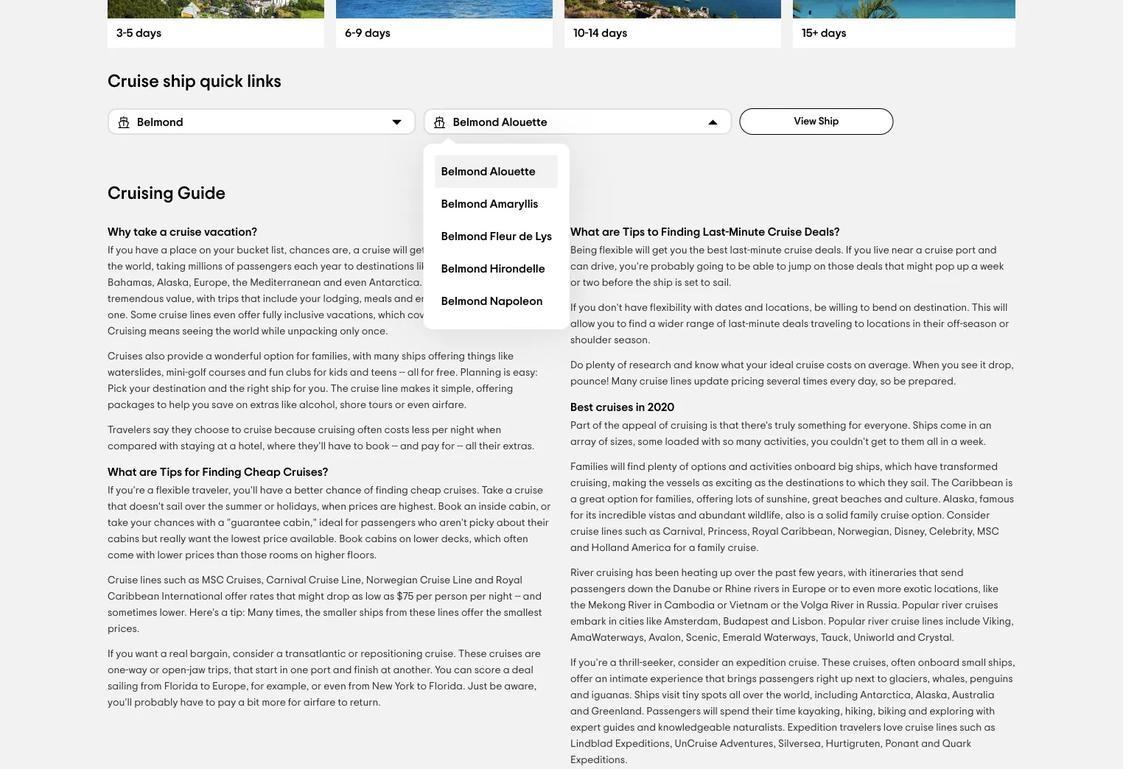 Task type: describe. For each thing, give the bounding box(es) containing it.
to left bend
[[860, 303, 870, 313]]

0 vertical spatial cover
[[514, 245, 541, 256]]

lines up sometimes
[[140, 576, 162, 586]]

it inside cruises also provide a wonderful option for families, with many ships offering things like waterslides, mini-golf courses and fun clubs for kids and teens -- all for free. planning is easy: pick your destination and the right ship for you. the cruise line makes it simple, offering packages to help you save on extras like alcohol, shore tours or even airfare.
[[433, 384, 439, 394]]

clubs
[[286, 368, 311, 378]]

if for if you're a flexible traveler, you'll have a better chance of finding cheap cruises. take a cruise that doesn't sail over the summer or holidays, when prices are highest. book an inside cabin, or take your chances with a "guarantee cabin," ideal for passengers who aren't picky about their cabins but really want the lowest price available. book cabins on lower decks, which often come with lower prices than those rooms on higher floors.
[[108, 486, 114, 496]]

the up embark
[[570, 601, 586, 611]]

mekong
[[588, 601, 626, 611]]

cruise down its
[[570, 527, 599, 537]]

tips for for
[[160, 466, 182, 478]]

minute inside being flexible will get you the best last-minute cruise deals. if you live near a cruise port and can drive, you're probably going to be able to jump on those deals that might pop up a week or two before the ship is set to sail.
[[750, 245, 782, 256]]

caribbean inside the families will find plenty of options and activities onboard big ships, which have transformed cruising, making the vessels as exciting as the destinations to which they sail. the caribbean is a great option for families, offering lots of sunshine, great beaches and culture. alaska, famous for its incredible vistas and abundant wildlife, also is a solid family cruise option. consider cruise lines such as carnival, princess, royal caribbean, norwegian, disney, celebrity, msc and holland america for a family cruise.
[[952, 478, 1003, 489]]

of down 2020
[[659, 421, 668, 431]]

alouette inside dropdown button
[[502, 116, 547, 128]]

with down traveler,
[[197, 518, 216, 528]]

vietnam
[[730, 601, 768, 611]]

1 horizontal spatial popular
[[902, 601, 939, 611]]

and inside do plenty of research and know what your ideal cruise costs on average. when you see it drop, pounce! many cruise lines update pricing several times every day, so be prepared.
[[674, 360, 692, 371]]

cruise up place
[[169, 226, 202, 238]]

want inside if you're a flexible traveler, you'll have a better chance of finding cheap cruises. take a cruise that doesn't sail over the summer or holidays, when prices are highest. book an inside cabin, or take your chances with a "guarantee cabin," ideal for passengers who aren't picky about their cabins but really want the lowest price available. book cabins on lower decks, which often come with lower prices than those rooms on higher floors.
[[188, 534, 211, 545]]

your down vacation?
[[213, 245, 234, 256]]

their inside if you don't have flexibility with dates and locations, be willing to bend on destination. this will allow you to find a wider range of last-minute deals traveling to locations in their off-season or shoulder season.
[[923, 319, 945, 329]]

offering inside the families will find plenty of options and activities onboard big ships, which have transformed cruising, making the vessels as exciting as the destinations to which they sail. the caribbean is a great option for families, offering lots of sunshine, great beaches and culture. alaska, famous for its incredible vistas and abundant wildlife, also is a solid family cruise option. consider cruise lines such as carnival, princess, royal caribbean, norwegian, disney, celebrity, msc and holland america for a family cruise.
[[696, 494, 733, 505]]

what for what are tips for finding cheap cruises?
[[108, 466, 137, 478]]

packages
[[108, 400, 155, 410]]

locations, inside if you don't have flexibility with dates and locations, be willing to bend on destination. this will allow you to find a wider range of last-minute deals traveling to locations in their off-season or shoulder season.
[[766, 303, 812, 313]]

in down past
[[782, 584, 790, 595]]

and inside if you don't have flexibility with dates and locations, be willing to bend on destination. this will allow you to find a wider range of last-minute deals traveling to locations in their off-season or shoulder season.
[[744, 303, 763, 313]]

offer up tip:
[[225, 592, 247, 602]]

0 vertical spatial cruising
[[108, 185, 174, 203]]

and down the antarctica.
[[394, 294, 413, 304]]

teens
[[371, 368, 397, 378]]

that inside cruise lines such as msc cruises, carnival cruise line, norwegian cruise line and royal caribbean international offer rates that might drop as low as $75 per person per night -- and sometimes lower. here's a tip: many times, the smaller ships from these lines offer the smallest prices.
[[276, 592, 296, 602]]

expert
[[570, 723, 601, 733]]

cruises inside "if you have a place on your bucket list, chances are, a cruise will get you there. cruises cover the world, taking millions of passengers each year to destinations like the caribbean, the bahamas, alaska, europe, the mediterranean and even antarctica. cruising offers a tremendous value, with trips that include your lodging, meals and entertainment, all rolled into one. some cruise lines even offer fully inclusive vacations, which cover drinks and tours ashore. cruising means seeing the world while unpacking only once."
[[477, 245, 512, 256]]

or left the rhine
[[713, 584, 723, 595]]

1 vertical spatial river
[[868, 617, 889, 627]]

cruise up disney,
[[881, 511, 909, 521]]

amsterdam,
[[664, 617, 721, 627]]

the left volga
[[783, 601, 798, 611]]

to right york
[[417, 682, 427, 692]]

of left sizes, in the right bottom of the page
[[598, 437, 608, 447]]

and left the crystal. in the bottom of the page
[[897, 633, 916, 643]]

off-
[[947, 319, 963, 329]]

finish
[[354, 665, 379, 676]]

will inside the families will find plenty of options and activities onboard big ships, which have transformed cruising, making the vessels as exciting as the destinations to which they sail. the caribbean is a great option for families, offering lots of sunshine, great beaches and culture. alaska, famous for its incredible vistas and abundant wildlife, also is a solid family cruise option. consider cruise lines such as carnival, princess, royal caribbean, norwegian, disney, celebrity, msc and holland america for a family cruise.
[[611, 462, 625, 472]]

view ship button
[[739, 108, 894, 135]]

0 vertical spatial offering
[[428, 352, 465, 362]]

per up these
[[416, 592, 432, 602]]

4 days from the left
[[821, 27, 847, 39]]

wonderful
[[214, 352, 261, 362]]

in inside if you don't have flexibility with dates and locations, be willing to bend on destination. this will allow you to find a wider range of last-minute deals traveling to locations in their off-season or shoulder season.
[[913, 319, 921, 329]]

per down line
[[470, 592, 486, 602]]

consider
[[947, 511, 990, 521]]

there's
[[741, 421, 772, 431]]

view ship
[[794, 116, 839, 127]]

their inside if you're a flexible traveler, you'll have a better chance of finding cheap cruises. take a cruise that doesn't sail over the summer or holidays, when prices are highest. book an inside cabin, or take your chances with a "guarantee cabin," ideal for passengers who aren't picky about their cabins but really want the lowest price available. book cabins on lower decks, which often come with lower prices than those rooms on higher floors.
[[527, 518, 549, 528]]

to down willing
[[855, 319, 864, 329]]

update
[[694, 377, 729, 387]]

a inside cruise lines such as msc cruises, carnival cruise line, norwegian cruise line and royal caribbean international offer rates that might drop as low as $75 per person per night -- and sometimes lower. here's a tip: many times, the smaller ships from these lines offer the smallest prices.
[[221, 608, 228, 618]]

cruise up pop in the right top of the page
[[925, 245, 953, 256]]

and up expeditions,
[[637, 723, 656, 733]]

season.
[[614, 335, 650, 346]]

of inside if you're a flexible traveler, you'll have a better chance of finding cheap cruises. take a cruise that doesn't sail over the summer or holidays, when prices are highest. book an inside cabin, or take your chances with a "guarantee cabin," ideal for passengers who aren't picky about their cabins but really want the lowest price available. book cabins on lower decks, which often come with lower prices than those rooms on higher floors.
[[364, 486, 373, 496]]

traveler,
[[192, 486, 231, 496]]

in up appeal
[[636, 402, 645, 413]]

a inside travelers say they choose to cruise because cruising often costs less per night when compared with staying at a hotel, where they'll have to book -- and pay for -- all their extras.
[[230, 441, 236, 452]]

wildlife,
[[748, 511, 783, 521]]

the up "rivers"
[[758, 568, 773, 578]]

to up the season.
[[617, 319, 627, 329]]

or down years,
[[828, 584, 838, 595]]

finding
[[376, 486, 408, 496]]

finding for cheap
[[202, 466, 241, 478]]

you up allow
[[579, 303, 596, 313]]

that inside if you want a real bargain, consider a transatlantic or repositioning cruise. these cruises are one-way or open-jaw trips, that start in one port and finish at another. you can score a deal sailing from florida to europe, for example, or even from new york to florida. just be aware, you'll probably have to pay a bit more for airfare to return.
[[234, 665, 253, 676]]

last-
[[703, 226, 729, 238]]

you
[[435, 665, 452, 676]]

2 great from the left
[[812, 494, 838, 505]]

iguanas.
[[591, 691, 632, 701]]

antarctica,
[[860, 691, 913, 701]]

cruise down 'research'
[[640, 377, 668, 387]]

1 vertical spatial popular
[[828, 617, 866, 627]]

9
[[355, 27, 362, 39]]

set
[[684, 278, 698, 288]]

which up beaches
[[858, 478, 885, 489]]

you down what are tips to finding last-minute cruise deals?
[[670, 245, 687, 256]]

drinks
[[437, 310, 465, 321]]

including
[[815, 691, 858, 701]]

get inside being flexible will get you the best last-minute cruise deals. if you live near a cruise port and can drive, you're probably going to be able to jump on those deals that might pop up a week or two before the ship is set to sail.
[[652, 245, 668, 256]]

that inside "if you have a place on your bucket list, chances are, a cruise will get you there. cruises cover the world, taking millions of passengers each year to destinations like the caribbean, the bahamas, alaska, europe, the mediterranean and even antarctica. cruising offers a tremendous value, with trips that include your lodging, meals and entertainment, all rolled into one. some cruise lines even offer fully inclusive vacations, which cover drinks and tours ashore. cruising means seeing the world while unpacking only once."
[[241, 294, 261, 304]]

beaches
[[841, 494, 882, 505]]

all inside "if you have a place on your bucket list, chances are, a cruise will get you there. cruises cover the world, taking millions of passengers each year to destinations like the caribbean, the bahamas, alaska, europe, the mediterranean and even antarctica. cruising offers a tremendous value, with trips that include your lodging, meals and entertainment, all rolled into one. some cruise lines even offer fully inclusive vacations, which cover drinks and tours ashore. cruising means seeing the world while unpacking only once."
[[487, 294, 498, 304]]

0 horizontal spatial lower
[[157, 550, 183, 561]]

the right before
[[636, 278, 651, 288]]

pay inside travelers say they choose to cruise because cruising often costs less per night when compared with staying at a hotel, where they'll have to book -- and pay for -- all their extras.
[[421, 441, 439, 452]]

being
[[570, 245, 597, 256]]

1 horizontal spatial river
[[628, 601, 652, 611]]

waterways,
[[764, 633, 818, 643]]

many inside cruises also provide a wonderful option for families, with many ships offering things like waterslides, mini-golf courses and fun clubs for kids and teens -- all for free. planning is easy: pick your destination and the right ship for you. the cruise line makes it simple, offering packages to help you save on extras like alcohol, shore tours or even airfare.
[[374, 352, 399, 362]]

for left free.
[[421, 368, 434, 378]]

right inside if you're a thrill-seeker, consider an expedition cruise. these cruises, often onboard small ships, offer an intimate experience that brings passengers right up next to glaciers, whales, penguins and iguanas. ships visit tiny spots all over the world, including antarctica, alaska, australia and greenland. passengers will spend their time kayaking, hiking, biking and exploring with expert guides and knowledgeable naturalists. expedition travelers love cruise lines such as lindblad expeditions, uncruise adventures, silversea, hurtigruten, ponant and quark expeditions.
[[816, 674, 838, 685]]

with inside river cruising has been heating up over the past few years, with itineraries that send passengers down the danube or rhine rivers in europe or to even more exotic locations, like the mekong river in cambodia or vietnam or the volga river in russia. popular river cruises embark in cities like amsterdam, budapest and lisbon. popular river cruise lines include viking, amawaterways, avalon, scenic, emerald waterways, tauck, uniworld and crystal.
[[848, 568, 867, 578]]

alaska, inside the families will find plenty of options and activities onboard big ships, which have transformed cruising, making the vessels as exciting as the destinations to which they sail. the caribbean is a great option for families, offering lots of sunshine, great beaches and culture. alaska, famous for its incredible vistas and abundant wildlife, also is a solid family cruise option. consider cruise lines such as carnival, princess, royal caribbean, norwegian, disney, celebrity, msc and holland america for a family cruise.
[[943, 494, 977, 505]]

doesn't
[[129, 502, 164, 512]]

that inside if you're a flexible traveler, you'll have a better chance of finding cheap cruises. take a cruise that doesn't sail over the summer or holidays, when prices are highest. book an inside cabin, or take your chances with a "guarantee cabin," ideal for passengers who aren't picky about their cabins but really want the lowest price available. book cabins on lower decks, which often come with lower prices than those rooms on higher floors.
[[108, 502, 127, 512]]

so inside do plenty of research and know what your ideal cruise costs on average. when you see it drop, pounce! many cruise lines update pricing several times every day, so be prepared.
[[880, 377, 891, 387]]

1 vertical spatial cover
[[408, 310, 434, 321]]

some
[[638, 437, 663, 447]]

exciting
[[716, 478, 752, 489]]

options
[[691, 462, 726, 472]]

airfare
[[304, 698, 336, 708]]

2 horizontal spatial river
[[831, 601, 854, 611]]

ships, inside if you're a thrill-seeker, consider an expedition cruise. these cruises, often onboard small ships, offer an intimate experience that brings passengers right up next to glaciers, whales, penguins and iguanas. ships visit tiny spots all over the world, including antarctica, alaska, australia and greenland. passengers will spend their time kayaking, hiking, biking and exploring with expert guides and knowledgeable naturalists. expedition travelers love cruise lines such as lindblad expeditions, uncruise adventures, silversea, hurtigruten, ponant and quark expeditions.
[[988, 658, 1015, 668]]

live
[[874, 245, 889, 256]]

part of the appeal of cruising is that there's truly something for everyone. ships come in an array of sizes, some loaded with so many activities, you couldn't get to them all in a week.
[[570, 421, 992, 447]]

do
[[570, 360, 583, 371]]

on inside "if you have a place on your bucket list, chances are, a cruise will get you there. cruises cover the world, taking millions of passengers each year to destinations like the caribbean, the bahamas, alaska, europe, the mediterranean and even antarctica. cruising offers a tremendous value, with trips that include your lodging, meals and entertainment, all rolled into one. some cruise lines even offer fully inclusive vacations, which cover drinks and tours ashore. cruising means seeing the world while unpacking only once."
[[199, 245, 211, 256]]

your inside if you're a flexible traveler, you'll have a better chance of finding cheap cruises. take a cruise that doesn't sail over the summer or holidays, when prices are highest. book an inside cabin, or take your chances with a "guarantee cabin," ideal for passengers who aren't picky about their cabins but really want the lowest price available. book cabins on lower decks, which often come with lower prices than those rooms on higher floors.
[[131, 518, 152, 528]]

to right able in the top right of the page
[[777, 262, 786, 272]]

like up viking,
[[983, 584, 999, 595]]

ships inside if you're a thrill-seeker, consider an expedition cruise. these cruises, often onboard small ships, offer an intimate experience that brings passengers right up next to glaciers, whales, penguins and iguanas. ships visit tiny spots all over the world, including antarctica, alaska, australia and greenland. passengers will spend their time kayaking, hiking, biking and exploring with expert guides and knowledgeable naturalists. expedition travelers love cruise lines such as lindblad expeditions, uncruise adventures, silversea, hurtigruten, ponant and quark expeditions.
[[634, 691, 660, 701]]

if for if you're a thrill-seeker, consider an expedition cruise. these cruises, often onboard small ships, offer an intimate experience that brings passengers right up next to glaciers, whales, penguins and iguanas. ships visit tiny spots all over the world, including antarctica, alaska, australia and greenland. passengers will spend their time kayaking, hiking, biking and exploring with expert guides and knowledgeable naturalists. expedition travelers love cruise lines such as lindblad expeditions, uncruise adventures, silversea, hurtigruten, ponant and quark expeditions.
[[570, 658, 576, 668]]

in up amawaterways,
[[609, 617, 617, 627]]

sometimes
[[108, 608, 157, 618]]

cruise right the are,
[[362, 245, 391, 256]]

locations
[[867, 319, 910, 329]]

and left the holland
[[570, 543, 589, 553]]

also inside cruises also provide a wonderful option for families, with many ships offering things like waterslides, mini-golf courses and fun clubs for kids and teens -- all for free. planning is easy: pick your destination and the right ship for you. the cruise line makes it simple, offering packages to help you save on extras like alcohol, shore tours or even airfare.
[[145, 352, 165, 362]]

be inside being flexible will get you the best last-minute cruise deals. if you live near a cruise port and can drive, you're probably going to be able to jump on those deals that might pop up a week or two before the ship is set to sail.
[[738, 262, 751, 272]]

real
[[169, 649, 188, 660]]

cruising inside part of the appeal of cruising is that there's truly something for everyone. ships come in an array of sizes, some loaded with so many activities, you couldn't get to them all in a week.
[[671, 421, 708, 431]]

the inside cruises also provide a wonderful option for families, with many ships offering things like waterslides, mini-golf courses and fun clubs for kids and teens -- all for free. planning is easy: pick your destination and the right ship for you. the cruise line makes it simple, offering packages to help you save on extras like alcohol, shore tours or even airfare.
[[330, 384, 348, 394]]

for up bit
[[251, 682, 264, 692]]

you left live
[[854, 245, 871, 256]]

on inside cruises also provide a wonderful option for families, with many ships offering things like waterslides, mini-golf courses and fun clubs for kids and teens -- all for free. planning is easy: pick your destination and the right ship for you. the cruise line makes it simple, offering packages to help you save on extras like alcohol, shore tours or even airfare.
[[236, 400, 248, 410]]

their inside travelers say they choose to cruise because cruising often costs less per night when compared with staying at a hotel, where they'll have to book -- and pay for -- all their extras.
[[479, 441, 501, 452]]

for left its
[[570, 511, 584, 521]]

the inside part of the appeal of cruising is that there's truly something for everyone. ships come in an array of sizes, some loaded with so many activities, you couldn't get to them all in a week.
[[604, 421, 620, 431]]

1 vertical spatial cruising
[[424, 278, 463, 288]]

the down there.
[[434, 262, 450, 272]]

expeditions.
[[570, 755, 628, 766]]

plenty inside do plenty of research and know what your ideal cruise costs on average. when you see it drop, pounce! many cruise lines update pricing several times every day, so be prepared.
[[586, 360, 615, 371]]

past
[[775, 568, 797, 578]]

on down highest.
[[399, 534, 411, 545]]

lindblad
[[570, 739, 613, 749]]

amaryllis
[[490, 198, 538, 210]]

for up clubs
[[296, 352, 310, 362]]

if for if you don't have flexibility with dates and locations, be willing to bend on destination. this will allow you to find a wider range of last-minute deals traveling to locations in their off-season or shoulder season.
[[570, 303, 576, 313]]

costs inside do plenty of research and know what your ideal cruise costs on average. when you see it drop, pounce! many cruise lines update pricing several times every day, so be prepared.
[[827, 360, 852, 371]]

as up international at the bottom left
[[188, 576, 200, 586]]

the down activities
[[768, 478, 783, 489]]

some
[[130, 310, 157, 321]]

help
[[169, 400, 190, 410]]

list box containing belmond alouette
[[423, 144, 570, 329]]

of right part on the right
[[593, 421, 602, 431]]

aware,
[[504, 682, 537, 692]]

days for 3-5 days
[[136, 27, 161, 39]]

0 horizontal spatial river
[[570, 568, 594, 578]]

in left cambodia
[[654, 601, 662, 611]]

you inside part of the appeal of cruising is that there's truly something for everyone. ships come in an array of sizes, some loaded with so many activities, you couldn't get to them all in a week.
[[811, 437, 828, 447]]

you're for if you're a thrill-seeker, consider an expedition cruise. these cruises, often onboard small ships, offer an intimate experience that brings passengers right up next to glaciers, whales, penguins and iguanas. ships visit tiny spots all over the world, including antarctica, alaska, australia and greenland. passengers will spend their time kayaking, hiking, biking and exploring with expert guides and knowledgeable naturalists. expedition travelers love cruise lines such as lindblad expeditions, uncruise adventures, silversea, hurtigruten, ponant and quark expeditions.
[[579, 658, 608, 668]]

activities
[[750, 462, 792, 472]]

ships inside cruise lines such as msc cruises, carnival cruise line, norwegian cruise line and royal caribbean international offer rates that might drop as low as $75 per person per night -- and sometimes lower. here's a tip: many times, the smaller ships from these lines offer the smallest prices.
[[359, 608, 384, 618]]

up inside river cruising has been heating up over the past few years, with itineraries that send passengers down the danube or rhine rivers in europe or to even more exotic locations, like the mekong river in cambodia or vietnam or the volga river in russia. popular river cruises embark in cities like amsterdam, budapest and lisbon. popular river cruise lines include viking, amawaterways, avalon, scenic, emerald waterways, tauck, uniworld and crystal.
[[720, 568, 732, 578]]

world, inside "if you have a place on your bucket list, chances are, a cruise will get you there. cruises cover the world, taking millions of passengers each year to destinations like the caribbean, the bahamas, alaska, europe, the mediterranean and even antarctica. cruising offers a tremendous value, with trips that include your lodging, meals and entertainment, all rolled into one. some cruise lines even offer fully inclusive vacations, which cover drinks and tours ashore. cruising means seeing the world while unpacking only once."
[[125, 262, 154, 272]]

will inside "if you have a place on your bucket list, chances are, a cruise will get you there. cruises cover the world, taking millions of passengers each year to destinations like the caribbean, the bahamas, alaska, europe, the mediterranean and even antarctica. cruising offers a tremendous value, with trips that include your lodging, meals and entertainment, all rolled into one. some cruise lines even offer fully inclusive vacations, which cover drinks and tours ashore. cruising means seeing the world while unpacking only once."
[[393, 245, 407, 256]]

person
[[435, 592, 468, 602]]

destination
[[153, 384, 206, 394]]

0 vertical spatial prices
[[349, 502, 378, 512]]

and down belmond napoleon
[[467, 310, 486, 321]]

or up "guarantee
[[264, 502, 275, 512]]

an inside part of the appeal of cruising is that there's truly something for everyone. ships come in an array of sizes, some loaded with so many activities, you couldn't get to them all in a week.
[[979, 421, 992, 431]]

such inside if you're a thrill-seeker, consider an expedition cruise. these cruises, often onboard small ships, offer an intimate experience that brings passengers right up next to glaciers, whales, penguins and iguanas. ships visit tiny spots all over the world, including antarctica, alaska, australia and greenland. passengers will spend their time kayaking, hiking, biking and exploring with expert guides and knowledgeable naturalists. expedition travelers love cruise lines such as lindblad expeditions, uncruise adventures, silversea, hurtigruten, ponant and quark expeditions.
[[960, 723, 982, 733]]

caribbean, inside "if you have a place on your bucket list, chances are, a cruise will get you there. cruises cover the world, taking millions of passengers each year to destinations like the caribbean, the bahamas, alaska, europe, the mediterranean and even antarctica. cruising offers a tremendous value, with trips that include your lodging, meals and entertainment, all rolled into one. some cruise lines even offer fully inclusive vacations, which cover drinks and tours ashore. cruising means seeing the world while unpacking only once."
[[452, 262, 506, 272]]

less
[[412, 425, 430, 436]]

to left book
[[354, 441, 363, 452]]

cruises inside river cruising has been heating up over the past few years, with itineraries that send passengers down the danube or rhine rivers in europe or to even more exotic locations, like the mekong river in cambodia or vietnam or the volga river in russia. popular river cruises embark in cities like amsterdam, budapest and lisbon. popular river cruise lines include viking, amawaterways, avalon, scenic, emerald waterways, tauck, uniworld and crystal.
[[965, 601, 998, 611]]

consider inside if you're a thrill-seeker, consider an expedition cruise. these cruises, often onboard small ships, offer an intimate experience that brings passengers right up next to glaciers, whales, penguins and iguanas. ships visit tiny spots all over the world, including antarctica, alaska, australia and greenland. passengers will spend their time kayaking, hiking, biking and exploring with expert guides and knowledgeable naturalists. expedition travelers love cruise lines such as lindblad expeditions, uncruise adventures, silversea, hurtigruten, ponant and quark expeditions.
[[678, 658, 719, 668]]

0 horizontal spatial from
[[140, 682, 162, 692]]

adventures,
[[720, 739, 776, 749]]

cabin,
[[509, 502, 539, 512]]

day,
[[858, 377, 878, 387]]

which down them
[[885, 462, 912, 472]]

include inside river cruising has been heating up over the past few years, with itineraries that send passengers down the danube or rhine rivers in europe or to even more exotic locations, like the mekong river in cambodia or vietnam or the volga river in russia. popular river cruises embark in cities like amsterdam, budapest and lisbon. popular river cruise lines include viking, amawaterways, avalon, scenic, emerald waterways, tauck, uniworld and crystal.
[[946, 617, 980, 627]]

1 horizontal spatial lower
[[413, 534, 439, 545]]

lodging,
[[323, 294, 362, 304]]

sizes,
[[610, 437, 635, 447]]

0 vertical spatial take
[[134, 226, 157, 238]]

you down the why
[[116, 245, 133, 256]]

1 horizontal spatial cruises
[[596, 402, 633, 413]]

and up expert
[[570, 707, 589, 717]]

14
[[588, 27, 599, 39]]

over inside if you're a flexible traveler, you'll have a better chance of finding cheap cruises. take a cruise that doesn't sail over the summer or holidays, when prices are highest. book an inside cabin, or take your chances with a "guarantee cabin," ideal for passengers who aren't picky about their cabins but really want the lowest price available. book cabins on lower decks, which often come with lower prices than those rooms on higher floors.
[[185, 502, 206, 512]]

like up avalon,
[[646, 617, 662, 627]]

minute
[[729, 226, 765, 238]]

shoulder
[[570, 335, 612, 346]]

hurtigruten,
[[826, 739, 883, 749]]

get inside "if you have a place on your bucket list, chances are, a cruise will get you there. cruises cover the world, taking millions of passengers each year to destinations like the caribbean, the bahamas, alaska, europe, the mediterranean and even antarctica. cruising offers a tremendous value, with trips that include your lodging, meals and entertainment, all rolled into one. some cruise lines even offer fully inclusive vacations, which cover drinks and tours ashore. cruising means seeing the world while unpacking only once."
[[410, 245, 425, 256]]

1 horizontal spatial river
[[942, 601, 963, 611]]

of up vessels
[[679, 462, 689, 472]]

transatlantic
[[285, 649, 346, 660]]

to right going
[[726, 262, 736, 272]]

those inside being flexible will get you the best last-minute cruise deals. if you live near a cruise port and can drive, you're probably going to be able to jump on those deals that might pop up a week or two before the ship is set to sail.
[[828, 262, 854, 272]]

many inside do plenty of research and know what your ideal cruise costs on average. when you see it drop, pounce! many cruise lines update pricing several times every day, so be prepared.
[[611, 377, 637, 387]]

ships inside part of the appeal of cruising is that there's truly something for everyone. ships come in an array of sizes, some loaded with so many activities, you couldn't get to them all in a week.
[[913, 421, 938, 431]]

an up iguanas. on the bottom right of the page
[[595, 674, 607, 685]]

lines down person
[[438, 608, 459, 618]]

range
[[686, 319, 714, 329]]

up inside if you're a thrill-seeker, consider an expedition cruise. these cruises, often onboard small ships, offer an intimate experience that brings passengers right up next to glaciers, whales, penguins and iguanas. ships visit tiny spots all over the world, including antarctica, alaska, australia and greenland. passengers will spend their time kayaking, hiking, biking and exploring with expert guides and knowledgeable naturalists. expedition travelers love cruise lines such as lindblad expeditions, uncruise adventures, silversea, hurtigruten, ponant and quark expeditions.
[[841, 674, 853, 685]]

to left return.
[[338, 698, 348, 708]]

1 horizontal spatial from
[[348, 682, 370, 692]]

unpacking
[[288, 326, 338, 337]]

cruise up the times
[[796, 360, 824, 371]]

are up drive,
[[602, 226, 620, 238]]

and down year at the left top
[[323, 278, 342, 288]]

1 great from the left
[[579, 494, 605, 505]]

finding for last-
[[661, 226, 700, 238]]

do plenty of research and know what your ideal cruise costs on average. when you see it drop, pounce! many cruise lines update pricing several times every day, so be prepared.
[[570, 360, 1014, 387]]

if for if you have a place on your bucket list, chances are, a cruise will get you there. cruises cover the world, taking millions of passengers each year to destinations like the caribbean, the bahamas, alaska, europe, the mediterranean and even antarctica. cruising offers a tremendous value, with trips that include your lodging, meals and entertainment, all rolled into one. some cruise lines even offer fully inclusive vacations, which cover drinks and tours ashore. cruising means seeing the world while unpacking only once.
[[108, 245, 114, 256]]

or right the cabin,
[[541, 502, 551, 512]]

as down activities
[[755, 478, 766, 489]]

as left low
[[352, 592, 363, 602]]

ashore.
[[514, 310, 550, 321]]

exotic
[[904, 584, 932, 595]]

scenic,
[[686, 633, 720, 643]]

it inside do plenty of research and know what your ideal cruise costs on average. when you see it drop, pounce! many cruise lines update pricing several times every day, so be prepared.
[[980, 360, 986, 371]]

kayaking,
[[798, 707, 843, 717]]

for up vistas
[[640, 494, 653, 505]]

cruise inside if you're a flexible traveler, you'll have a better chance of finding cheap cruises. take a cruise that doesn't sail over the summer or holidays, when prices are highest. book an inside cabin, or take your chances with a "guarantee cabin," ideal for passengers who aren't picky about their cabins but really want the lowest price available. book cabins on lower decks, which often come with lower prices than those rooms on higher floors.
[[515, 486, 543, 496]]

better
[[294, 486, 323, 496]]

onboard inside if you're a thrill-seeker, consider an expedition cruise. these cruises, often onboard small ships, offer an intimate experience that brings passengers right up next to glaciers, whales, penguins and iguanas. ships visit tiny spots all over the world, including antarctica, alaska, australia and greenland. passengers will spend their time kayaking, hiking, biking and exploring with expert guides and knowledgeable naturalists. expedition travelers love cruise lines such as lindblad expeditions, uncruise adventures, silversea, hurtigruten, ponant and quark expeditions.
[[918, 658, 959, 668]]

all inside part of the appeal of cruising is that there's truly something for everyone. ships come in an array of sizes, some loaded with so many activities, you couldn't get to them all in a week.
[[927, 437, 938, 447]]

naturalists.
[[733, 723, 785, 733]]

over inside if you're a thrill-seeker, consider an expedition cruise. these cruises, often onboard small ships, offer an intimate experience that brings passengers right up next to glaciers, whales, penguins and iguanas. ships visit tiny spots all over the world, including antarctica, alaska, australia and greenland. passengers will spend their time kayaking, hiking, biking and exploring with expert guides and knowledgeable naturalists. expedition travelers love cruise lines such as lindblad expeditions, uncruise adventures, silversea, hurtigruten, ponant and quark expeditions.
[[743, 691, 764, 701]]

you down don't
[[597, 319, 615, 329]]

days for 6-9 days
[[365, 27, 391, 39]]

transformed
[[940, 462, 998, 472]]

0 horizontal spatial family
[[698, 543, 725, 553]]

on inside being flexible will get you the best last-minute cruise deals. if you live near a cruise port and can drive, you're probably going to be able to jump on those deals that might pop up a week or two before the ship is set to sail.
[[814, 262, 826, 272]]

cruise down the value,
[[159, 310, 187, 321]]

families will find plenty of options and activities onboard big ships, which have transformed cruising, making the vessels as exciting as the destinations to which they sail. the caribbean is a great option for families, offering lots of sunshine, great beaches and culture. alaska, famous for its incredible vistas and abundant wildlife, also is a solid family cruise option. consider cruise lines such as carnival, princess, royal caribbean, norwegian, disney, celebrity, msc and holland america for a family cruise.
[[570, 462, 1014, 553]]

or up airfare
[[311, 682, 321, 692]]

tip:
[[230, 608, 245, 618]]

0 horizontal spatial book
[[339, 534, 363, 545]]

napoleon
[[490, 296, 543, 307]]

cruise up drop
[[309, 576, 339, 586]]

cruise inside if you're a thrill-seeker, consider an expedition cruise. these cruises, often onboard small ships, offer an intimate experience that brings passengers right up next to glaciers, whales, penguins and iguanas. ships visit tiny spots all over the world, including antarctica, alaska, australia and greenland. passengers will spend their time kayaking, hiking, biking and exploring with expert guides and knowledgeable naturalists. expedition travelers love cruise lines such as lindblad expeditions, uncruise adventures, silversea, hurtigruten, ponant and quark expeditions.
[[905, 723, 934, 733]]

0 vertical spatial family
[[850, 511, 878, 521]]

the right 'times,'
[[305, 608, 321, 618]]

and left "fun"
[[248, 368, 267, 378]]

what are tips for finding cheap cruises?
[[108, 466, 328, 478]]

you'll inside if you want a real bargain, consider a transatlantic or repositioning cruise. these cruises are one-way or open-jaw trips, that start in one port and finish at another. you can score a deal sailing from florida to europe, for example, or even from new york to florida. just be aware, you'll probably have to pay a bit more for airfare to return.
[[108, 698, 132, 708]]

and right biking
[[909, 707, 927, 717]]

10-
[[573, 27, 588, 39]]

antarctica.
[[369, 278, 422, 288]]

and up smallest
[[523, 592, 542, 602]]

can inside being flexible will get you the best last-minute cruise deals. if you live near a cruise port and can drive, you're probably going to be able to jump on those deals that might pop up a week or two before the ship is set to sail.
[[570, 262, 589, 272]]

the up trips
[[232, 278, 248, 288]]

in left the "russia."
[[856, 601, 865, 611]]

to left last- at the top right of page
[[647, 226, 659, 238]]

offer inside if you're a thrill-seeker, consider an expedition cruise. these cruises, often onboard small ships, offer an intimate experience that brings passengers right up next to glaciers, whales, penguins and iguanas. ships visit tiny spots all over the world, including antarctica, alaska, australia and greenland. passengers will spend their time kayaking, hiking, biking and exploring with expert guides and knowledgeable naturalists. expedition travelers love cruise lines such as lindblad expeditions, uncruise adventures, silversea, hurtigruten, ponant and quark expeditions.
[[570, 674, 593, 685]]

with inside cruises also provide a wonderful option for families, with many ships offering things like waterslides, mini-golf courses and fun clubs for kids and teens -- all for free. planning is easy: pick your destination and the right ship for you. the cruise line makes it simple, offering packages to help you save on extras like alcohol, shore tours or even airfare.
[[353, 352, 372, 362]]

an up the brings
[[722, 658, 734, 668]]

avalon,
[[649, 633, 684, 643]]

0 vertical spatial book
[[438, 502, 462, 512]]

1 vertical spatial alouette
[[490, 166, 536, 178]]

will inside if you don't have flexibility with dates and locations, be willing to bend on destination. this will allow you to find a wider range of last-minute deals traveling to locations in their off-season or shoulder season.
[[993, 303, 1008, 313]]

you left there.
[[427, 245, 445, 256]]

or down "rivers"
[[771, 601, 781, 611]]

what for what are tips to finding last-minute cruise deals?
[[570, 226, 599, 238]]

port inside if you want a real bargain, consider a transatlantic or repositioning cruise. these cruises are one-way or open-jaw trips, that start in one port and finish at another. you can score a deal sailing from florida to europe, for example, or even from new york to florida. just be aware, you'll probably have to pay a bit more for airfare to return.
[[311, 665, 331, 676]]

or right way
[[150, 665, 160, 676]]

if you have a place on your bucket list, chances are, a cruise will get you there. cruises cover the world, taking millions of passengers each year to destinations like the caribbean, the bahamas, alaska, europe, the mediterranean and even antarctica. cruising offers a tremendous value, with trips that include your lodging, meals and entertainment, all rolled into one. some cruise lines even offer fully inclusive vacations, which cover drinks and tours ashore. cruising means seeing the world while unpacking only once.
[[108, 245, 550, 337]]

to inside part of the appeal of cruising is that there's truly something for everyone. ships come in an array of sizes, some loaded with so many activities, you couldn't get to them all in a week.
[[889, 437, 899, 447]]

danube
[[673, 584, 710, 595]]

repositioning
[[361, 649, 423, 660]]

europe, inside if you want a real bargain, consider a transatlantic or repositioning cruise. these cruises are one-way or open-jaw trips, that start in one port and finish at another. you can score a deal sailing from florida to europe, for example, or even from new york to florida. just be aware, you'll probably have to pay a bit more for airfare to return.
[[212, 682, 249, 692]]

chance
[[326, 486, 362, 496]]

something
[[798, 421, 846, 431]]

are down compared at the left of the page
[[139, 466, 157, 478]]

best cruises in 2020
[[570, 402, 675, 413]]

bit
[[247, 698, 259, 708]]

of right lots
[[755, 494, 764, 505]]

ponant
[[885, 739, 919, 749]]

offer inside "if you have a place on your bucket list, chances are, a cruise will get you there. cruises cover the world, taking millions of passengers each year to destinations like the caribbean, the bahamas, alaska, europe, the mediterranean and even antarctica. cruising offers a tremendous value, with trips that include your lodging, meals and entertainment, all rolled into one. some cruise lines even offer fully inclusive vacations, which cover drinks and tours ashore. cruising means seeing the world while unpacking only once."
[[238, 310, 260, 321]]

lines inside do plenty of research and know what your ideal cruise costs on average. when you see it drop, pounce! many cruise lines update pricing several times every day, so be prepared.
[[670, 377, 692, 387]]

belmond hirondelle
[[441, 263, 545, 275]]

research
[[629, 360, 671, 371]]

many inside cruise lines such as msc cruises, carnival cruise line, norwegian cruise line and royal caribbean international offer rates that might drop as low as $75 per person per night -- and sometimes lower. here's a tip: many times, the smaller ships from these lines offer the smallest prices.
[[247, 608, 273, 618]]

intimate
[[610, 674, 648, 685]]

up inside being flexible will get you the best last-minute cruise deals. if you live near a cruise port and can drive, you're probably going to be able to jump on those deals that might pop up a week or two before the ship is set to sail.
[[957, 262, 969, 272]]

for down example,
[[288, 698, 301, 708]]

and left the culture.
[[884, 494, 903, 505]]

will inside being flexible will get you the best last-minute cruise deals. if you live near a cruise port and can drive, you're probably going to be able to jump on those deals that might pop up a week or two before the ship is set to sail.
[[635, 245, 650, 256]]

the down de
[[509, 262, 524, 272]]

0 vertical spatial ship
[[163, 73, 196, 91]]

deals inside if you don't have flexibility with dates and locations, be willing to bend on destination. this will allow you to find a wider range of last-minute deals traveling to locations in their off-season or shoulder season.
[[782, 319, 809, 329]]

passengers inside if you're a flexible traveler, you'll have a better chance of finding cheap cruises. take a cruise that doesn't sail over the summer or holidays, when prices are highest. book an inside cabin, or take your chances with a "guarantee cabin," ideal for passengers who aren't picky about their cabins but really want the lowest price available. book cabins on lower decks, which often come with lower prices than those rooms on higher floors.
[[361, 518, 416, 528]]

is up famous
[[1006, 478, 1013, 489]]

take
[[482, 486, 504, 496]]

ships inside cruises also provide a wonderful option for families, with many ships offering things like waterslides, mini-golf courses and fun clubs for kids and teens -- all for free. planning is easy: pick your destination and the right ship for you. the cruise line makes it simple, offering packages to help you save on extras like alcohol, shore tours or even airfare.
[[402, 352, 426, 362]]

and left the quark
[[921, 739, 940, 749]]



Task type: vqa. For each thing, say whether or not it's contained in the screenshot.
right the up
yes



Task type: locate. For each thing, give the bounding box(es) containing it.
cruising
[[108, 185, 174, 203], [424, 278, 463, 288], [108, 326, 147, 337]]

cruise up sometimes
[[108, 576, 138, 586]]

finding up traveler,
[[202, 466, 241, 478]]

as down options
[[702, 478, 713, 489]]

0 horizontal spatial the
[[330, 384, 348, 394]]

0 vertical spatial flexible
[[599, 245, 633, 256]]

consider down scenic, at the right bottom of page
[[678, 658, 719, 668]]

1 vertical spatial caribbean,
[[781, 527, 835, 537]]

you inside do plenty of research and know what your ideal cruise costs on average. when you see it drop, pounce! many cruise lines update pricing several times every day, so be prepared.
[[942, 360, 959, 371]]

2 vertical spatial cruising
[[108, 326, 147, 337]]

like right extras
[[281, 400, 297, 410]]

pop
[[935, 262, 955, 272]]

0 vertical spatial destinations
[[356, 262, 414, 272]]

cruise inside travelers say they choose to cruise because cruising often costs less per night when compared with staying at a hotel, where they'll have to book -- and pay for -- all their extras.
[[244, 425, 272, 436]]

might inside being flexible will get you the best last-minute cruise deals. if you live near a cruise port and can drive, you're probably going to be able to jump on those deals that might pop up a week or two before the ship is set to sail.
[[907, 262, 933, 272]]

cruise down 5
[[108, 73, 159, 91]]

1 vertical spatial include
[[946, 617, 980, 627]]

1 vertical spatial europe,
[[212, 682, 249, 692]]

as right low
[[383, 592, 395, 602]]

that up exotic
[[919, 568, 938, 578]]

new
[[372, 682, 393, 692]]

belmond amaryllis
[[441, 198, 538, 210]]

lys
[[535, 231, 552, 242]]

0 vertical spatial also
[[145, 352, 165, 362]]

in up week.
[[969, 421, 977, 431]]

msc
[[977, 527, 999, 537], [202, 576, 224, 586]]

pricing
[[731, 377, 764, 387]]

many down rates
[[247, 608, 273, 618]]

1 horizontal spatial ideal
[[770, 360, 794, 371]]

on inside if you don't have flexibility with dates and locations, be willing to bend on destination. this will allow you to find a wider range of last-minute deals traveling to locations in their off-season or shoulder season.
[[899, 303, 911, 313]]

ideal inside do plenty of research and know what your ideal cruise costs on average. when you see it drop, pounce! many cruise lines update pricing several times every day, so be prepared.
[[770, 360, 794, 371]]

of inside if you don't have flexibility with dates and locations, be willing to bend on destination. this will allow you to find a wider range of last-minute deals traveling to locations in their off-season or shoulder season.
[[717, 319, 726, 329]]

0 vertical spatial sail.
[[713, 278, 731, 288]]

such inside the families will find plenty of options and activities onboard big ships, which have transformed cruising, making the vessels as exciting as the destinations to which they sail. the caribbean is a great option for families, offering lots of sunshine, great beaches and culture. alaska, famous for its incredible vistas and abundant wildlife, also is a solid family cruise option. consider cruise lines such as carnival, princess, royal caribbean, norwegian, disney, celebrity, msc and holland america for a family cruise.
[[625, 527, 647, 537]]

if for if you want a real bargain, consider a transatlantic or repositioning cruise. these cruises are one-way or open-jaw trips, that start in one port and finish at another. you can score a deal sailing from florida to europe, for example, or even from new york to florida. just be aware, you'll probably have to pay a bit more for airfare to return.
[[108, 649, 114, 660]]

when inside if you're a flexible traveler, you'll have a better chance of finding cheap cruises. take a cruise that doesn't sail over the summer or holidays, when prices are highest. book an inside cabin, or take your chances with a "guarantee cabin," ideal for passengers who aren't picky about their cabins but really want the lowest price available. book cabins on lower decks, which often come with lower prices than those rooms on higher floors.
[[322, 502, 346, 512]]

score
[[474, 665, 501, 676]]

1 vertical spatial cruises
[[108, 352, 143, 362]]

their inside if you're a thrill-seeker, consider an expedition cruise. these cruises, often onboard small ships, offer an intimate experience that brings passengers right up next to glaciers, whales, penguins and iguanas. ships visit tiny spots all over the world, including antarctica, alaska, australia and greenland. passengers will spend their time kayaking, hiking, biking and exploring with expert guides and knowledgeable naturalists. expedition travelers love cruise lines such as lindblad expeditions, uncruise adventures, silversea, hurtigruten, ponant and quark expeditions.
[[752, 707, 773, 717]]

1 horizontal spatial cruising
[[596, 568, 633, 578]]

norwegian,
[[838, 527, 892, 537]]

and inside travelers say they choose to cruise because cruising often costs less per night when compared with staying at a hotel, where they'll have to book -- and pay for -- all their extras.
[[400, 441, 419, 452]]

0 horizontal spatial so
[[723, 437, 734, 447]]

0 vertical spatial pay
[[421, 441, 439, 452]]

0 vertical spatial belmond alouette
[[453, 116, 547, 128]]

ideal inside if you're a flexible traveler, you'll have a better chance of finding cheap cruises. take a cruise that doesn't sail over the summer or holidays, when prices are highest. book an inside cabin, or take your chances with a "guarantee cabin," ideal for passengers who aren't picky about their cabins but really want the lowest price available. book cabins on lower decks, which often come with lower prices than those rooms on higher floors.
[[319, 518, 343, 528]]

to down jaw at the left
[[200, 682, 210, 692]]

you
[[116, 245, 133, 256], [427, 245, 445, 256], [670, 245, 687, 256], [854, 245, 871, 256], [579, 303, 596, 313], [597, 319, 615, 329], [942, 360, 959, 371], [192, 400, 209, 410], [811, 437, 828, 447], [116, 649, 133, 660]]

you right help
[[192, 400, 209, 410]]

best
[[707, 245, 728, 256]]

cabins left but
[[108, 534, 139, 545]]

two
[[583, 278, 600, 288]]

sailing
[[108, 682, 138, 692]]

the
[[689, 245, 705, 256], [108, 262, 123, 272], [434, 262, 450, 272], [509, 262, 524, 272], [232, 278, 248, 288], [636, 278, 651, 288], [215, 326, 231, 337], [229, 384, 245, 394], [604, 421, 620, 431], [649, 478, 664, 489], [768, 478, 783, 489], [208, 502, 223, 512], [213, 534, 229, 545], [758, 568, 773, 578], [655, 584, 671, 595], [570, 601, 586, 611], [783, 601, 798, 611], [305, 608, 321, 618], [486, 608, 501, 618], [766, 691, 781, 701]]

season
[[963, 319, 997, 329]]

1 vertical spatial take
[[108, 518, 128, 528]]

biking
[[878, 707, 906, 717]]

0 horizontal spatial include
[[263, 294, 298, 304]]

lines inside river cruising has been heating up over the past few years, with itineraries that send passengers down the danube or rhine rivers in europe or to even more exotic locations, like the mekong river in cambodia or vietnam or the volga river in russia. popular river cruises embark in cities like amsterdam, budapest and lisbon. popular river cruise lines include viking, amawaterways, avalon, scenic, emerald waterways, tauck, uniworld and crystal.
[[922, 617, 943, 627]]

cruises up waterslides,
[[108, 352, 143, 362]]

0 vertical spatial can
[[570, 262, 589, 272]]

international
[[162, 592, 223, 602]]

0 vertical spatial find
[[629, 319, 647, 329]]

or right season
[[999, 319, 1009, 329]]

another.
[[393, 665, 433, 676]]

0 vertical spatial so
[[880, 377, 891, 387]]

find inside if you don't have flexibility with dates and locations, be willing to bend on destination. this will allow you to find a wider range of last-minute deals traveling to locations in their off-season or shoulder season.
[[629, 319, 647, 329]]

your up 'pricing'
[[746, 360, 767, 371]]

cruises inside if you want a real bargain, consider a transatlantic or repositioning cruise. these cruises are one-way or open-jaw trips, that start in one port and finish at another. you can score a deal sailing from florida to europe, for example, or even from new york to florida. just be aware, you'll probably have to pay a bit more for airfare to return.
[[489, 649, 522, 660]]

their up naturalists.
[[752, 707, 773, 717]]

get inside part of the appeal of cruising is that there's truly something for everyone. ships come in an array of sizes, some loaded with so many activities, you couldn't get to them all in a week.
[[871, 437, 887, 447]]

if inside being flexible will get you the best last-minute cruise deals. if you live near a cruise port and can drive, you're probably going to be able to jump on those deals that might pop up a week or two before the ship is set to sail.
[[846, 245, 852, 256]]

a inside if you're a thrill-seeker, consider an expedition cruise. these cruises, often onboard small ships, offer an intimate experience that brings passengers right up next to glaciers, whales, penguins and iguanas. ships visit tiny spots all over the world, including antarctica, alaska, australia and greenland. passengers will spend their time kayaking, hiking, biking and exploring with expert guides and knowledgeable naturalists. expedition travelers love cruise lines such as lindblad expeditions, uncruise adventures, silversea, hurtigruten, ponant and quark expeditions.
[[610, 658, 617, 668]]

last- inside if you don't have flexibility with dates and locations, be willing to bend on destination. this will allow you to find a wider range of last-minute deals traveling to locations in their off-season or shoulder season.
[[728, 319, 749, 329]]

1 days from the left
[[136, 27, 161, 39]]

cruise ship quick links
[[108, 73, 281, 91]]

with inside if you're a thrill-seeker, consider an expedition cruise. these cruises, often onboard small ships, offer an intimate experience that brings passengers right up next to glaciers, whales, penguins and iguanas. ships visit tiny spots all over the world, including antarctica, alaska, australia and greenland. passengers will spend their time kayaking, hiking, biking and exploring with expert guides and knowledgeable naturalists. expedition travelers love cruise lines such as lindblad expeditions, uncruise adventures, silversea, hurtigruten, ponant and quark expeditions.
[[976, 707, 995, 717]]

many up "best cruises in 2020"
[[611, 377, 637, 387]]

to down trips,
[[206, 698, 215, 708]]

1 vertical spatial belmond alouette
[[441, 166, 536, 178]]

if you don't have flexibility with dates and locations, be willing to bend on destination. this will allow you to find a wider range of last-minute deals traveling to locations in their off-season or shoulder season.
[[570, 303, 1009, 346]]

have inside travelers say they choose to cruise because cruising often costs less per night when compared with staying at a hotel, where they'll have to book -- and pay for -- all their extras.
[[328, 441, 351, 452]]

ship inside cruises also provide a wonderful option for families, with many ships offering things like waterslides, mini-golf courses and fun clubs for kids and teens -- all for free. planning is easy: pick your destination and the right ship for you. the cruise line makes it simple, offering packages to help you save on extras like alcohol, shore tours or even airfare.
[[271, 384, 291, 394]]

1 horizontal spatial cabins
[[365, 534, 397, 545]]

ships
[[913, 421, 938, 431], [634, 691, 660, 701]]

1 vertical spatial those
[[241, 550, 267, 561]]

0 vertical spatial when
[[477, 425, 501, 436]]

even inside river cruising has been heating up over the past few years, with itineraries that send passengers down the danube or rhine rivers in europe or to even more exotic locations, like the mekong river in cambodia or vietnam or the volga river in russia. popular river cruises embark in cities like amsterdam, budapest and lisbon. popular river cruise lines include viking, amawaterways, avalon, scenic, emerald waterways, tauck, uniworld and crystal.
[[853, 584, 875, 595]]

as
[[702, 478, 713, 489], [755, 478, 766, 489], [649, 527, 661, 537], [188, 576, 200, 586], [352, 592, 363, 602], [383, 592, 395, 602], [984, 723, 995, 733]]

probably inside if you want a real bargain, consider a transatlantic or repositioning cruise. these cruises are one-way or open-jaw trips, that start in one port and finish at another. you can score a deal sailing from florida to europe, for example, or even from new york to florida. just be aware, you'll probably have to pay a bit more for airfare to return.
[[134, 698, 178, 708]]

you're for if you're a flexible traveler, you'll have a better chance of finding cheap cruises. take a cruise that doesn't sail over the summer or holidays, when prices are highest. book an inside cabin, or take your chances with a "guarantee cabin," ideal for passengers who aren't picky about their cabins but really want the lowest price available. book cabins on lower decks, which often come with lower prices than those rooms on higher floors.
[[116, 486, 145, 496]]

0 vertical spatial alouette
[[502, 116, 547, 128]]

over inside river cruising has been heating up over the past few years, with itineraries that send passengers down the danube or rhine rivers in europe or to even more exotic locations, like the mekong river in cambodia or vietnam or the volga river in russia. popular river cruises embark in cities like amsterdam, budapest and lisbon. popular river cruise lines include viking, amawaterways, avalon, scenic, emerald waterways, tauck, uniworld and crystal.
[[735, 568, 755, 578]]

2 horizontal spatial cruise.
[[788, 658, 820, 668]]

traveling
[[811, 319, 852, 329]]

tips up sail
[[160, 466, 182, 478]]

a inside part of the appeal of cruising is that there's truly something for everyone. ships come in an array of sizes, some loaded with so many activities, you couldn't get to them all in a week.
[[951, 437, 958, 447]]

deals down live
[[857, 262, 883, 272]]

1 vertical spatial when
[[322, 502, 346, 512]]

or inside if you don't have flexibility with dates and locations, be willing to bend on destination. this will allow you to find a wider range of last-minute deals traveling to locations in their off-season or shoulder season.
[[999, 319, 1009, 329]]

so
[[880, 377, 891, 387], [723, 437, 734, 447]]

all
[[487, 294, 498, 304], [407, 368, 419, 378], [927, 437, 938, 447], [465, 441, 477, 452], [729, 691, 741, 701]]

low
[[365, 592, 381, 602]]

0 horizontal spatial cruising
[[318, 425, 355, 436]]

probably
[[651, 262, 694, 272], [134, 698, 178, 708]]

an inside if you're a flexible traveler, you'll have a better chance of finding cheap cruises. take a cruise that doesn't sail over the summer or holidays, when prices are highest. book an inside cabin, or take your chances with a "guarantee cabin," ideal for passengers who aren't picky about their cabins but really want the lowest price available. book cabins on lower decks, which often come with lower prices than those rooms on higher floors.
[[464, 502, 476, 512]]

which inside if you're a flexible traveler, you'll have a better chance of finding cheap cruises. take a cruise that doesn't sail over the summer or holidays, when prices are highest. book an inside cabin, or take your chances with a "guarantee cabin," ideal for passengers who aren't picky about their cabins but really want the lowest price available. book cabins on lower decks, which often come with lower prices than those rooms on higher floors.
[[474, 534, 501, 545]]

and up waterways,
[[771, 617, 790, 627]]

with inside travelers say they choose to cruise because cruising often costs less per night when compared with staying at a hotel, where they'll have to book -- and pay for -- all their extras.
[[159, 441, 178, 452]]

ships, inside the families will find plenty of options and activities onboard big ships, which have transformed cruising, making the vessels as exciting as the destinations to which they sail. the caribbean is a great option for families, offering lots of sunshine, great beaches and culture. alaska, famous for its incredible vistas and abundant wildlife, also is a solid family cruise option. consider cruise lines such as carnival, princess, royal caribbean, norwegian, disney, celebrity, msc and holland america for a family cruise.
[[856, 462, 883, 472]]

1 vertical spatial onboard
[[918, 658, 959, 668]]

costs
[[827, 360, 852, 371], [384, 425, 409, 436]]

0 horizontal spatial tours
[[369, 400, 393, 410]]

msc inside cruise lines such as msc cruises, carnival cruise line, norwegian cruise line and royal caribbean international offer rates that might drop as low as $75 per person per night -- and sometimes lower. here's a tip: many times, the smaller ships from these lines offer the smallest prices.
[[202, 576, 224, 586]]

belmond alouette button
[[423, 108, 732, 135]]

list box
[[423, 144, 570, 329]]

line
[[382, 384, 398, 394]]

just
[[468, 682, 487, 692]]

destinations up sunshine,
[[786, 478, 844, 489]]

bucket
[[237, 245, 269, 256]]

alaska,
[[157, 278, 191, 288], [943, 494, 977, 505], [916, 691, 950, 701]]

or up finish
[[348, 649, 358, 660]]

sail
[[166, 502, 183, 512]]

famous
[[980, 494, 1014, 505]]

passengers up 'mekong'
[[570, 584, 625, 595]]

tips for to
[[623, 226, 645, 238]]

cabins
[[108, 534, 139, 545], [365, 534, 397, 545]]

in left week.
[[941, 437, 949, 447]]

have up the taking
[[135, 245, 158, 256]]

and right kids
[[350, 368, 369, 378]]

all down offers
[[487, 294, 498, 304]]

entertainment,
[[415, 294, 485, 304]]

couldn't
[[831, 437, 869, 447]]

1 horizontal spatial you'll
[[233, 486, 258, 496]]

glaciers,
[[889, 674, 930, 685]]

1 horizontal spatial come
[[940, 421, 967, 431]]

at down choose
[[217, 441, 227, 452]]

get down what are tips to finding last-minute cruise deals?
[[652, 245, 668, 256]]

2 cabins from the left
[[365, 534, 397, 545]]

0 horizontal spatial prices
[[185, 550, 214, 561]]

2 vertical spatial up
[[841, 674, 853, 685]]

at inside if you want a real bargain, consider a transatlantic or repositioning cruise. these cruises are one-way or open-jaw trips, that start in one port and finish at another. you can score a deal sailing from florida to europe, for example, or even from new york to florida. just be aware, you'll probably have to pay a bit more for airfare to return.
[[381, 665, 391, 676]]

royal inside the families will find plenty of options and activities onboard big ships, which have transformed cruising, making the vessels as exciting as the destinations to which they sail. the caribbean is a great option for families, offering lots of sunshine, great beaches and culture. alaska, famous for its incredible vistas and abundant wildlife, also is a solid family cruise option. consider cruise lines such as carnival, princess, royal caribbean, norwegian, disney, celebrity, msc and holland america for a family cruise.
[[752, 527, 779, 537]]

lower down really
[[157, 550, 183, 561]]

cruising inside travelers say they choose to cruise because cruising often costs less per night when compared with staying at a hotel, where they'll have to book -- and pay for -- all their extras.
[[318, 425, 355, 436]]

and right line
[[475, 576, 494, 586]]

1 horizontal spatial often
[[503, 534, 528, 545]]

carnival,
[[663, 527, 706, 537]]

might left drop
[[298, 592, 324, 602]]

1 vertical spatial might
[[298, 592, 324, 602]]

1 horizontal spatial caribbean,
[[781, 527, 835, 537]]

2 horizontal spatial up
[[957, 262, 969, 272]]

you inside cruises also provide a wonderful option for families, with many ships offering things like waterslides, mini-golf courses and fun clubs for kids and teens -- all for free. planning is easy: pick your destination and the right ship for you. the cruise line makes it simple, offering packages to help you save on extras like alcohol, shore tours or even airfare.
[[192, 400, 209, 410]]

1 horizontal spatial at
[[381, 665, 391, 676]]

1 vertical spatial find
[[627, 462, 645, 472]]

0 vertical spatial minute
[[750, 245, 782, 256]]

on up millions
[[199, 245, 211, 256]]

such up the quark
[[960, 723, 982, 733]]

prices down chance
[[349, 502, 378, 512]]

1 horizontal spatial cover
[[514, 245, 541, 256]]

days for 10-14 days
[[602, 27, 627, 39]]

to up hotel,
[[231, 425, 241, 436]]

they inside the families will find plenty of options and activities onboard big ships, which have transformed cruising, making the vessels as exciting as the destinations to which they sail. the caribbean is a great option for families, offering lots of sunshine, great beaches and culture. alaska, famous for its incredible vistas and abundant wildlife, also is a solid family cruise option. consider cruise lines such as carnival, princess, royal caribbean, norwegian, disney, celebrity, msc and holland america for a family cruise.
[[888, 478, 908, 489]]

their
[[923, 319, 945, 329], [479, 441, 501, 452], [527, 518, 549, 528], [752, 707, 773, 717]]

0 vertical spatial families,
[[312, 352, 350, 362]]

probably up set
[[651, 262, 694, 272]]

airfare.
[[432, 400, 467, 410]]

many inside part of the appeal of cruising is that there's truly something for everyone. ships come in an array of sizes, some loaded with so many activities, you couldn't get to them all in a week.
[[736, 437, 761, 447]]

1 horizontal spatial get
[[652, 245, 668, 256]]

0 horizontal spatial want
[[135, 649, 158, 660]]

families
[[570, 462, 608, 472]]

0 vertical spatial up
[[957, 262, 969, 272]]

caribbean down the transformed
[[952, 478, 1003, 489]]

dates
[[715, 303, 742, 313]]

vistas
[[649, 511, 676, 521]]

0 horizontal spatial probably
[[134, 698, 178, 708]]

0 vertical spatial tips
[[623, 226, 645, 238]]

night
[[450, 425, 474, 436], [489, 592, 512, 602]]

1 horizontal spatial the
[[931, 478, 949, 489]]

they up the culture.
[[888, 478, 908, 489]]

america
[[631, 543, 671, 553]]

with inside if you don't have flexibility with dates and locations, be willing to bend on destination. this will allow you to find a wider range of last-minute deals traveling to locations in their off-season or shoulder season.
[[694, 303, 713, 313]]

include
[[263, 294, 298, 304], [946, 617, 980, 627]]

for inside travelers say they choose to cruise because cruising often costs less per night when compared with staying at a hotel, where they'll have to book -- and pay for -- all their extras.
[[442, 441, 455, 452]]

to inside if you're a thrill-seeker, consider an expedition cruise. these cruises, often onboard small ships, offer an intimate experience that brings passengers right up next to glaciers, whales, penguins and iguanas. ships visit tiny spots all over the world, including antarctica, alaska, australia and greenland. passengers will spend their time kayaking, hiking, biking and exploring with expert guides and knowledgeable naturalists. expedition travelers love cruise lines such as lindblad expeditions, uncruise adventures, silversea, hurtigruten, ponant and quark expeditions.
[[877, 674, 887, 685]]

for inside if you're a flexible traveler, you'll have a better chance of finding cheap cruises. take a cruise that doesn't sail over the summer or holidays, when prices are highest. book an inside cabin, or take your chances with a "guarantee cabin," ideal for passengers who aren't picky about their cabins but really want the lowest price available. book cabins on lower decks, which often come with lower prices than those rooms on higher floors.
[[345, 518, 358, 528]]

value,
[[166, 294, 194, 304]]

guides
[[603, 723, 635, 733]]

0 horizontal spatial cruises
[[108, 352, 143, 362]]

ideal
[[770, 360, 794, 371], [319, 518, 343, 528]]

0 horizontal spatial costs
[[384, 425, 409, 436]]

with right years,
[[848, 568, 867, 578]]

get down everyone.
[[871, 437, 887, 447]]

every
[[830, 377, 856, 387]]

with
[[197, 294, 216, 304], [694, 303, 713, 313], [353, 352, 372, 362], [702, 437, 721, 447], [159, 441, 178, 452], [197, 518, 216, 528], [136, 550, 155, 561], [848, 568, 867, 578], [976, 707, 995, 717]]

1 horizontal spatial it
[[980, 360, 986, 371]]

be
[[738, 262, 751, 272], [814, 303, 827, 313], [893, 377, 906, 387], [490, 682, 502, 692]]

3 days from the left
[[602, 27, 627, 39]]

caribbean, inside the families will find plenty of options and activities onboard big ships, which have transformed cruising, making the vessels as exciting as the destinations to which they sail. the caribbean is a great option for families, offering lots of sunshine, great beaches and culture. alaska, famous for its incredible vistas and abundant wildlife, also is a solid family cruise option. consider cruise lines such as carnival, princess, royal caribbean, norwegian, disney, celebrity, msc and holland america for a family cruise.
[[781, 527, 835, 537]]

sail. inside being flexible will get you the best last-minute cruise deals. if you live near a cruise port and can drive, you're probably going to be able to jump on those deals that might pop up a week or two before the ship is set to sail.
[[713, 278, 731, 288]]

your inside do plenty of research and know what your ideal cruise costs on average. when you see it drop, pounce! many cruise lines update pricing several times every day, so be prepared.
[[746, 360, 767, 371]]

river down the holland
[[570, 568, 594, 578]]

cruise up person
[[420, 576, 450, 586]]

things
[[467, 352, 496, 362]]

cruising,
[[570, 478, 610, 489]]

and left iguanas. on the bottom right of the page
[[570, 691, 589, 701]]

0 vertical spatial last-
[[730, 245, 750, 256]]

0 vertical spatial lower
[[413, 534, 439, 545]]

cruises.
[[443, 486, 479, 496]]

last- down dates at top
[[728, 319, 749, 329]]

0 vertical spatial tours
[[488, 310, 512, 321]]

pay
[[421, 441, 439, 452], [218, 698, 236, 708]]

they inside travelers say they choose to cruise because cruising often costs less per night when compared with staying at a hotel, where they'll have to book -- and pay for -- all their extras.
[[171, 425, 192, 436]]

0 vertical spatial want
[[188, 534, 211, 545]]

consider up start
[[233, 649, 274, 660]]

for down airfare.
[[442, 441, 455, 452]]

2 horizontal spatial offering
[[696, 494, 733, 505]]

hotel,
[[238, 441, 265, 452]]

belmond alouette inside dropdown button
[[453, 116, 547, 128]]

with inside part of the appeal of cruising is that there's truly something for everyone. ships come in an array of sizes, some loaded with so many activities, you couldn't get to them all in a week.
[[702, 437, 721, 447]]

0 horizontal spatial popular
[[828, 617, 866, 627]]

rivers
[[754, 584, 779, 595]]

the down traveler,
[[208, 502, 223, 512]]

1 horizontal spatial locations,
[[934, 584, 981, 595]]

lines down the exploring in the right of the page
[[936, 723, 957, 733]]

chances down sail
[[154, 518, 194, 528]]

families,
[[312, 352, 350, 362], [656, 494, 694, 505]]

cabins up floors.
[[365, 534, 397, 545]]

often up glaciers,
[[891, 658, 916, 668]]

cruise up hotel,
[[244, 425, 272, 436]]

chances inside "if you have a place on your bucket list, chances are, a cruise will get you there. cruises cover the world, taking millions of passengers each year to destinations like the caribbean, the bahamas, alaska, europe, the mediterranean and even antarctica. cruising offers a tremendous value, with trips that include your lodging, meals and entertainment, all rolled into one. some cruise lines even offer fully inclusive vacations, which cover drinks and tours ashore. cruising means seeing the world while unpacking only once."
[[289, 245, 330, 256]]

0 vertical spatial popular
[[902, 601, 939, 611]]

0 vertical spatial you're
[[619, 262, 649, 272]]

or down the rhine
[[717, 601, 727, 611]]

mediterranean
[[250, 278, 321, 288]]

have inside if you want a real bargain, consider a transatlantic or repositioning cruise. these cruises are one-way or open-jaw trips, that start in one port and finish at another. you can score a deal sailing from florida to europe, for example, or even from new york to florida. just be aware, you'll probably have to pay a bit more for airfare to return.
[[180, 698, 203, 708]]

0 vertical spatial they
[[171, 425, 192, 436]]

ships left the visit
[[634, 691, 660, 701]]

it
[[980, 360, 986, 371], [433, 384, 439, 394]]

view
[[794, 116, 816, 127]]

when inside travelers say they choose to cruise because cruising often costs less per night when compared with staying at a hotel, where they'll have to book -- and pay for -- all their extras.
[[477, 425, 501, 436]]

a
[[160, 226, 167, 238], [161, 245, 167, 256], [353, 245, 360, 256], [916, 245, 922, 256], [971, 262, 978, 272], [495, 278, 502, 288], [649, 319, 656, 329], [206, 352, 212, 362], [951, 437, 958, 447], [230, 441, 236, 452], [147, 486, 154, 496], [285, 486, 292, 496], [506, 486, 512, 496], [570, 494, 577, 505], [817, 511, 824, 521], [218, 518, 225, 528], [689, 543, 695, 553], [221, 608, 228, 618], [160, 649, 167, 660], [276, 649, 283, 660], [610, 658, 617, 668], [503, 665, 510, 676], [238, 698, 245, 708]]

into
[[530, 294, 548, 304]]

alaska, inside if you're a thrill-seeker, consider an expedition cruise. these cruises, often onboard small ships, offer an intimate experience that brings passengers right up next to glaciers, whales, penguins and iguanas. ships visit tiny spots all over the world, including antarctica, alaska, australia and greenland. passengers will spend their time kayaking, hiking, biking and exploring with expert guides and knowledgeable naturalists. expedition travelers love cruise lines such as lindblad expeditions, uncruise adventures, silversea, hurtigruten, ponant and quark expeditions.
[[916, 691, 950, 701]]

1 vertical spatial destinations
[[786, 478, 844, 489]]

1 vertical spatial prices
[[185, 550, 214, 561]]

1 vertical spatial you're
[[116, 486, 145, 496]]

find up making
[[627, 462, 645, 472]]

for down staying
[[185, 466, 200, 478]]

1 horizontal spatial plenty
[[648, 462, 677, 472]]

or inside being flexible will get you the best last-minute cruise deals. if you live near a cruise port and can drive, you're probably going to be able to jump on those deals that might pop up a week or two before the ship is set to sail.
[[570, 278, 581, 288]]

those down lowest on the bottom left of page
[[241, 550, 267, 561]]

1 horizontal spatial they
[[888, 478, 908, 489]]

0 horizontal spatial families,
[[312, 352, 350, 362]]

or
[[570, 278, 581, 288], [999, 319, 1009, 329], [395, 400, 405, 410], [264, 502, 275, 512], [541, 502, 551, 512], [713, 584, 723, 595], [828, 584, 838, 595], [717, 601, 727, 611], [771, 601, 781, 611], [348, 649, 358, 660], [150, 665, 160, 676], [311, 682, 321, 692]]

australia
[[952, 691, 995, 701]]

over up the rhine
[[735, 568, 755, 578]]

flexible inside being flexible will get you the best last-minute cruise deals. if you live near a cruise port and can drive, you're probably going to be able to jump on those deals that might pop up a week or two before the ship is set to sail.
[[599, 245, 633, 256]]

lines up the holland
[[601, 527, 623, 537]]

cover left drinks
[[408, 310, 434, 321]]

cruise. inside the families will find plenty of options and activities onboard big ships, which have transformed cruising, making the vessels as exciting as the destinations to which they sail. the caribbean is a great option for families, offering lots of sunshine, great beaches and culture. alaska, famous for its incredible vistas and abundant wildlife, also is a solid family cruise option. consider cruise lines such as carnival, princess, royal caribbean, norwegian, disney, celebrity, msc and holland america for a family cruise.
[[728, 543, 759, 553]]

at up new
[[381, 665, 391, 676]]

1 vertical spatial ships,
[[988, 658, 1015, 668]]

probably down florida
[[134, 698, 178, 708]]

0 horizontal spatial destinations
[[356, 262, 414, 272]]

and left know
[[674, 360, 692, 371]]

1 horizontal spatial ships
[[913, 421, 938, 431]]

these inside if you want a real bargain, consider a transatlantic or repositioning cruise. these cruises are one-way or open-jaw trips, that start in one port and finish at another. you can score a deal sailing from florida to europe, for example, or even from new york to florida. just be aware, you'll probably have to pay a bit more for airfare to return.
[[458, 649, 487, 660]]

passengers inside river cruising has been heating up over the past few years, with itineraries that send passengers down the danube or rhine rivers in europe or to even more exotic locations, like the mekong river in cambodia or vietnam or the volga river in russia. popular river cruises embark in cities like amsterdam, budapest and lisbon. popular river cruise lines include viking, amawaterways, avalon, scenic, emerald waterways, tauck, uniworld and crystal.
[[570, 584, 625, 595]]

0 horizontal spatial locations,
[[766, 303, 812, 313]]

all inside travelers say they choose to cruise because cruising often costs less per night when compared with staying at a hotel, where they'll have to book -- and pay for -- all their extras.
[[465, 441, 477, 452]]

want inside if you want a real bargain, consider a transatlantic or repositioning cruise. these cruises are one-way or open-jaw trips, that start in one port and finish at another. you can score a deal sailing from florida to europe, for example, or even from new york to florida. just be aware, you'll probably have to pay a bit more for airfare to return.
[[135, 649, 158, 660]]

come inside if you're a flexible traveler, you'll have a better chance of finding cheap cruises. take a cruise that doesn't sail over the summer or holidays, when prices are highest. book an inside cabin, or take your chances with a "guarantee cabin," ideal for passengers who aren't picky about their cabins but really want the lowest price available. book cabins on lower decks, which often come with lower prices than those rooms on higher floors.
[[108, 550, 134, 561]]

also up waterslides,
[[145, 352, 165, 362]]

as inside if you're a thrill-seeker, consider an expedition cruise. these cruises, often onboard small ships, offer an intimate experience that brings passengers right up next to glaciers, whales, penguins and iguanas. ships visit tiny spots all over the world, including antarctica, alaska, australia and greenland. passengers will spend their time kayaking, hiking, biking and exploring with expert guides and knowledgeable naturalists. expedition travelers love cruise lines such as lindblad expeditions, uncruise adventures, silversea, hurtigruten, ponant and quark expeditions.
[[984, 723, 995, 733]]

average.
[[868, 360, 911, 371]]

a inside if you don't have flexibility with dates and locations, be willing to bend on destination. this will allow you to find a wider range of last-minute deals traveling to locations in their off-season or shoulder season.
[[649, 319, 656, 329]]

2 horizontal spatial get
[[871, 437, 887, 447]]

is left the solid on the bottom of page
[[808, 511, 815, 521]]

0 horizontal spatial chances
[[154, 518, 194, 528]]

0 horizontal spatial it
[[433, 384, 439, 394]]

0 vertical spatial ideal
[[770, 360, 794, 371]]

and inside if you want a real bargain, consider a transatlantic or repositioning cruise. these cruises are one-way or open-jaw trips, that start in one port and finish at another. you can score a deal sailing from florida to europe, for example, or even from new york to florida. just be aware, you'll probably have to pay a bit more for airfare to return.
[[333, 665, 352, 676]]

0 horizontal spatial river
[[868, 617, 889, 627]]

are,
[[332, 245, 351, 256]]

even up airfare
[[324, 682, 346, 692]]

with left trips
[[197, 294, 216, 304]]

1 vertical spatial right
[[816, 674, 838, 685]]

find inside the families will find plenty of options and activities onboard big ships, which have transformed cruising, making the vessels as exciting as the destinations to which they sail. the caribbean is a great option for families, offering lots of sunshine, great beaches and culture. alaska, famous for its incredible vistas and abundant wildlife, also is a solid family cruise option. consider cruise lines such as carnival, princess, royal caribbean, norwegian, disney, celebrity, msc and holland america for a family cruise.
[[627, 462, 645, 472]]

cruise inside cruises also provide a wonderful option for families, with many ships offering things like waterslides, mini-golf courses and fun clubs for kids and teens -- all for free. planning is easy: pick your destination and the right ship for you. the cruise line makes it simple, offering packages to help you save on extras like alcohol, shore tours or even airfare.
[[351, 384, 379, 394]]

which down meals
[[378, 310, 405, 321]]

cruising up the why
[[108, 185, 174, 203]]

is inside being flexible will get you the best last-minute cruise deals. if you live near a cruise port and can drive, you're probably going to be able to jump on those deals that might pop up a week or two before the ship is set to sail.
[[675, 278, 682, 288]]

ship left quick
[[163, 73, 196, 91]]

to right set
[[701, 278, 710, 288]]

hirondelle
[[490, 263, 545, 275]]

in inside if you want a real bargain, consider a transatlantic or repositioning cruise. these cruises are one-way or open-jaw trips, that start in one port and finish at another. you can score a deal sailing from florida to europe, for example, or even from new york to florida. just be aware, you'll probably have to pay a bit more for airfare to return.
[[280, 665, 288, 676]]

cruises inside cruises also provide a wonderful option for families, with many ships offering things like waterslides, mini-golf courses and fun clubs for kids and teens -- all for free. planning is easy: pick your destination and the right ship for you. the cruise line makes it simple, offering packages to help you save on extras like alcohol, shore tours or even airfare.
[[108, 352, 143, 362]]

vacations,
[[327, 310, 376, 321]]

plenty
[[586, 360, 615, 371], [648, 462, 677, 472]]

inside
[[479, 502, 506, 512]]

and up week
[[978, 245, 997, 256]]

world,
[[125, 262, 154, 272], [784, 691, 812, 701]]

offering up abundant
[[696, 494, 733, 505]]

0 horizontal spatial deals
[[782, 319, 809, 329]]

the down what are tips to finding last-minute cruise deals?
[[689, 245, 705, 256]]

1 vertical spatial port
[[311, 665, 331, 676]]

cruising down the holland
[[596, 568, 633, 578]]

0 horizontal spatial at
[[217, 441, 227, 452]]

1 horizontal spatial probably
[[651, 262, 694, 272]]

and inside being flexible will get you the best last-minute cruise deals. if you live near a cruise port and can drive, you're probably going to be able to jump on those deals that might pop up a week or two before the ship is set to sail.
[[978, 245, 997, 256]]

0 horizontal spatial great
[[579, 494, 605, 505]]

1 vertical spatial they
[[888, 478, 908, 489]]

0 vertical spatial finding
[[661, 226, 700, 238]]

$75
[[397, 592, 414, 602]]

of inside "if you have a place on your bucket list, chances are, a cruise will get you there. cruises cover the world, taking millions of passengers each year to destinations like the caribbean, the bahamas, alaska, europe, the mediterranean and even antarctica. cruising offers a tremendous value, with trips that include your lodging, meals and entertainment, all rolled into one. some cruise lines even offer fully inclusive vacations, which cover drinks and tours ashore. cruising means seeing the world while unpacking only once."
[[225, 262, 235, 272]]

night inside cruise lines such as msc cruises, carnival cruise line, norwegian cruise line and royal caribbean international offer rates that might drop as low as $75 per person per night -- and sometimes lower. here's a tip: many times, the smaller ships from these lines offer the smallest prices.
[[489, 592, 512, 602]]

belmond fleur de lys
[[441, 231, 552, 242]]

emerald
[[723, 633, 762, 643]]

for up 'you.'
[[314, 368, 327, 378]]

1 horizontal spatial up
[[841, 674, 853, 685]]

such down incredible
[[625, 527, 647, 537]]

0 horizontal spatial flexible
[[156, 486, 190, 496]]

deals
[[857, 262, 883, 272], [782, 319, 809, 329]]

world, inside if you're a thrill-seeker, consider an expedition cruise. these cruises, often onboard small ships, offer an intimate experience that brings passengers right up next to glaciers, whales, penguins and iguanas. ships visit tiny spots all over the world, including antarctica, alaska, australia and greenland. passengers will spend their time kayaking, hiking, biking and exploring with expert guides and knowledgeable naturalists. expedition travelers love cruise lines such as lindblad expeditions, uncruise adventures, silversea, hurtigruten, ponant and quark expeditions.
[[784, 691, 812, 701]]

to left help
[[157, 400, 167, 410]]

passengers
[[647, 707, 701, 717]]

1 vertical spatial the
[[931, 478, 949, 489]]

on inside do plenty of research and know what your ideal cruise costs on average. when you see it drop, pounce! many cruise lines update pricing several times every day, so be prepared.
[[854, 360, 866, 371]]

1 vertical spatial offering
[[476, 384, 513, 394]]

0 vertical spatial probably
[[651, 262, 694, 272]]

to inside "if you have a place on your bucket list, chances are, a cruise will get you there. cruises cover the world, taking millions of passengers each year to destinations like the caribbean, the bahamas, alaska, europe, the mediterranean and even antarctica. cruising offers a tremendous value, with trips that include your lodging, meals and entertainment, all rolled into one. some cruise lines even offer fully inclusive vacations, which cover drinks and tours ashore. cruising means seeing the world while unpacking only once."
[[344, 262, 354, 272]]

1 vertical spatial costs
[[384, 425, 409, 436]]

1 vertical spatial families,
[[656, 494, 694, 505]]

you're up before
[[619, 262, 649, 272]]

2 days from the left
[[365, 27, 391, 39]]

cruise up the cabin,
[[515, 486, 543, 496]]

ship
[[163, 73, 196, 91], [653, 278, 673, 288], [271, 384, 291, 394]]

come down "doesn't"
[[108, 550, 134, 561]]

0 vertical spatial the
[[330, 384, 348, 394]]

consider inside if you want a real bargain, consider a transatlantic or repositioning cruise. these cruises are one-way or open-jaw trips, that start in one port and finish at another. you can score a deal sailing from florida to europe, for example, or even from new york to florida. just be aware, you'll probably have to pay a bit more for airfare to return.
[[233, 649, 274, 660]]

often inside if you're a flexible traveler, you'll have a better chance of finding cheap cruises. take a cruise that doesn't sail over the summer or holidays, when prices are highest. book an inside cabin, or take your chances with a "guarantee cabin," ideal for passengers who aren't picky about their cabins but really want the lowest price available. book cabins on lower decks, which often come with lower prices than those rooms on higher floors.
[[503, 534, 528, 545]]

take inside if you're a flexible traveler, you'll have a better chance of finding cheap cruises. take a cruise that doesn't sail over the summer or holidays, when prices are highest. book an inside cabin, or take your chances with a "guarantee cabin," ideal for passengers who aren't picky about their cabins but really want the lowest price available. book cabins on lower decks, which often come with lower prices than those rooms on higher floors.
[[108, 518, 128, 528]]

even inside if you want a real bargain, consider a transatlantic or repositioning cruise. these cruises are one-way or open-jaw trips, that start in one port and finish at another. you can score a deal sailing from florida to europe, for example, or even from new york to florida. just be aware, you'll probably have to pay a bit more for airfare to return.
[[324, 682, 346, 692]]

silversea,
[[778, 739, 824, 749]]

option
[[264, 352, 294, 362], [607, 494, 638, 505]]

include inside "if you have a place on your bucket list, chances are, a cruise will get you there. cruises cover the world, taking millions of passengers each year to destinations like the caribbean, the bahamas, alaska, europe, the mediterranean and even antarctica. cruising offers a tremendous value, with trips that include your lodging, meals and entertainment, all rolled into one. some cruise lines even offer fully inclusive vacations, which cover drinks and tours ashore. cruising means seeing the world while unpacking only once."
[[263, 294, 298, 304]]

to inside cruises also provide a wonderful option for families, with many ships offering things like waterslides, mini-golf courses and fun clubs for kids and teens -- all for free. planning is easy: pick your destination and the right ship for you. the cruise line makes it simple, offering packages to help you save on extras like alcohol, shore tours or even airfare.
[[157, 400, 167, 410]]

0 horizontal spatial often
[[357, 425, 382, 436]]

passengers inside "if you have a place on your bucket list, chances are, a cruise will get you there. cruises cover the world, taking millions of passengers each year to destinations like the caribbean, the bahamas, alaska, europe, the mediterranean and even antarctica. cruising offers a tremendous value, with trips that include your lodging, meals and entertainment, all rolled into one. some cruise lines even offer fully inclusive vacations, which cover drinks and tours ashore. cruising means seeing the world while unpacking only once."
[[237, 262, 292, 272]]

these
[[409, 608, 435, 618]]

you'll down sailing
[[108, 698, 132, 708]]

cruise. inside if you're a thrill-seeker, consider an expedition cruise. these cruises, often onboard small ships, offer an intimate experience that brings passengers right up next to glaciers, whales, penguins and iguanas. ships visit tiny spots all over the world, including antarctica, alaska, australia and greenland. passengers will spend their time kayaking, hiking, biking and exploring with expert guides and knowledgeable naturalists. expedition travelers love cruise lines such as lindblad expeditions, uncruise adventures, silversea, hurtigruten, ponant and quark expeditions.
[[788, 658, 820, 668]]

0 horizontal spatial night
[[450, 425, 474, 436]]

locations, inside river cruising has been heating up over the past few years, with itineraries that send passengers down the danube or rhine rivers in europe or to even more exotic locations, like the mekong river in cambodia or vietnam or the volga river in russia. popular river cruises embark in cities like amsterdam, budapest and lisbon. popular river cruise lines include viking, amawaterways, avalon, scenic, emerald waterways, tauck, uniworld and crystal.
[[934, 584, 981, 595]]

1 vertical spatial often
[[503, 534, 528, 545]]

all right them
[[927, 437, 938, 447]]

1 cabins from the left
[[108, 534, 139, 545]]

viking,
[[983, 617, 1014, 627]]

exploring
[[930, 707, 974, 717]]



